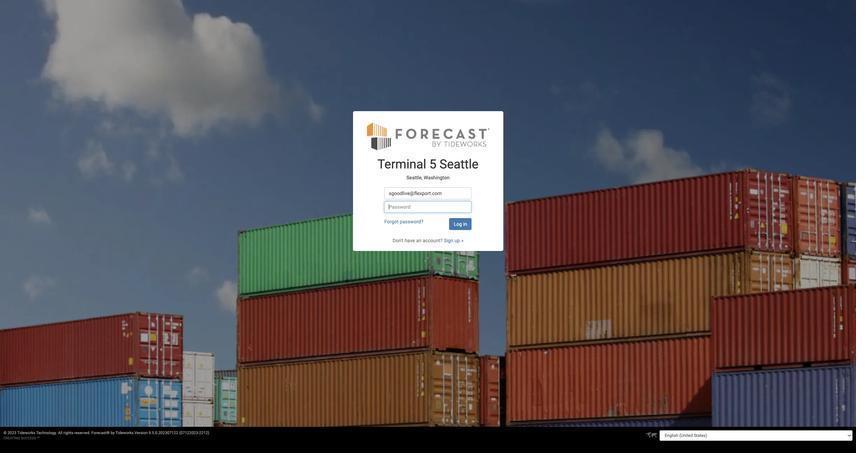 Task type: describe. For each thing, give the bounding box(es) containing it.
forgot password? link
[[385, 219, 424, 225]]

password?
[[400, 219, 424, 225]]

℠
[[37, 437, 40, 440]]

account?
[[423, 238, 443, 244]]

2 tideworks from the left
[[116, 431, 134, 436]]

forecast® by tideworks image
[[367, 122, 490, 151]]

terminal 5 seattle seattle, washington
[[378, 157, 479, 181]]

log
[[454, 222, 462, 227]]

up
[[455, 238, 460, 244]]

version
[[135, 431, 148, 436]]

(07122023-
[[179, 431, 199, 436]]

in
[[464, 222, 468, 227]]

2023
[[8, 431, 16, 436]]

Password password field
[[385, 201, 472, 213]]

by
[[111, 431, 115, 436]]

forgot
[[385, 219, 399, 225]]

9.5.0.202307122
[[149, 431, 178, 436]]

forgot password? log in
[[385, 219, 468, 227]]

sign
[[444, 238, 454, 244]]

1 tideworks from the left
[[17, 431, 35, 436]]

seattle
[[440, 157, 479, 172]]

seattle,
[[407, 175, 423, 181]]

2212)
[[199, 431, 209, 436]]

Email or username text field
[[385, 188, 472, 200]]

have
[[405, 238, 415, 244]]

© 2023 tideworks technology. all rights reserved. forecast® by tideworks version 9.5.0.202307122 (07122023-2212) creating success ℠
[[3, 431, 209, 440]]



Task type: locate. For each thing, give the bounding box(es) containing it.
all
[[58, 431, 63, 436]]

creating
[[3, 437, 20, 440]]

don't have an account? sign up »
[[393, 238, 464, 244]]

rights
[[64, 431, 73, 436]]

washington
[[424, 175, 450, 181]]

terminal
[[378, 157, 427, 172]]

success
[[21, 437, 36, 440]]

»
[[462, 238, 464, 244]]

don't
[[393, 238, 404, 244]]

technology.
[[36, 431, 57, 436]]

5
[[430, 157, 437, 172]]

tideworks
[[17, 431, 35, 436], [116, 431, 134, 436]]

1 horizontal spatial tideworks
[[116, 431, 134, 436]]

©
[[3, 431, 7, 436]]

reserved.
[[74, 431, 90, 436]]

tideworks up success
[[17, 431, 35, 436]]

sign up » link
[[444, 238, 464, 244]]

tideworks right by
[[116, 431, 134, 436]]

forecast®
[[91, 431, 110, 436]]

log in button
[[450, 218, 472, 230]]

an
[[416, 238, 422, 244]]

0 horizontal spatial tideworks
[[17, 431, 35, 436]]



Task type: vqa. For each thing, say whether or not it's contained in the screenshot.
©
yes



